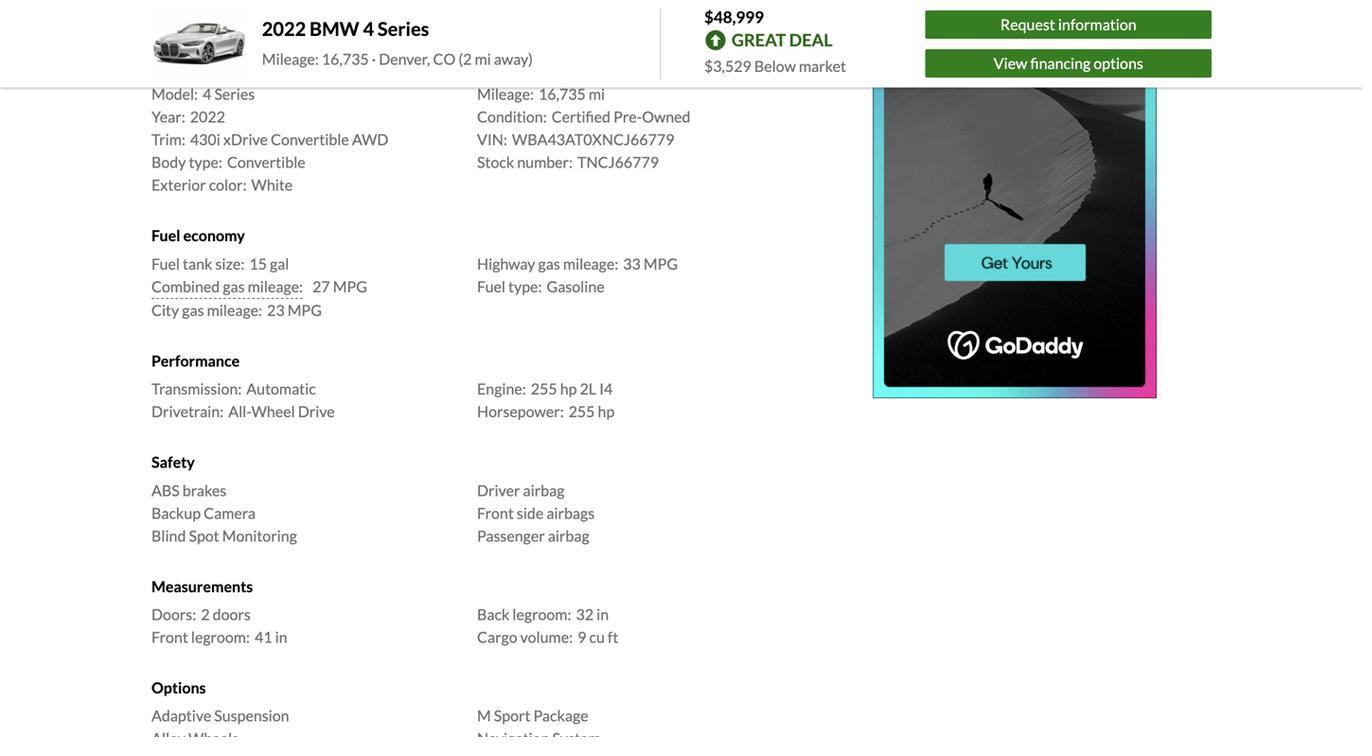 Task type: vqa. For each thing, say whether or not it's contained in the screenshot.
dealer
no



Task type: locate. For each thing, give the bounding box(es) containing it.
mileage: down interior
[[477, 85, 534, 103]]

driver
[[477, 481, 520, 500]]

1 horizontal spatial series
[[378, 17, 429, 40]]

great deal
[[732, 30, 833, 50]]

2l
[[580, 380, 597, 398]]

combined
[[152, 277, 220, 296]]

23
[[267, 301, 285, 320]]

front down doors:
[[152, 628, 188, 647]]

color:
[[531, 62, 569, 81], [209, 176, 247, 194]]

suspension
[[214, 707, 289, 726]]

body
[[152, 153, 186, 172]]

financing
[[1031, 54, 1091, 72]]

0 horizontal spatial 2022
[[190, 108, 225, 126]]

0 vertical spatial fuel
[[152, 227, 180, 245]]

front
[[477, 504, 514, 523], [152, 628, 188, 647]]

gas up gasoline
[[538, 255, 560, 273]]

legroom: up "volume:"
[[513, 606, 572, 624]]

1 vertical spatial 4
[[203, 85, 212, 103]]

0 horizontal spatial 16,735
[[322, 50, 369, 68]]

passenger
[[477, 527, 545, 545]]

0 vertical spatial 2022
[[262, 17, 306, 40]]

front inside 'driver airbag front side airbags passenger airbag'
[[477, 504, 514, 523]]

engine:
[[477, 380, 526, 398]]

0 horizontal spatial 255
[[531, 380, 557, 398]]

1 horizontal spatial legroom:
[[513, 606, 572, 624]]

adaptive
[[152, 707, 211, 726]]

41
[[255, 628, 272, 647]]

1 horizontal spatial mi
[[589, 85, 605, 103]]

fuel for fuel economy
[[152, 227, 180, 245]]

xdrive
[[223, 130, 268, 149]]

9
[[578, 628, 587, 647]]

0 horizontal spatial type:
[[189, 153, 222, 172]]

2022 bmw 4 series image
[[152, 8, 247, 80]]

type: down 430i
[[189, 153, 222, 172]]

denver,
[[379, 50, 430, 68]]

4 up ·
[[363, 17, 374, 40]]

mileage: left ·
[[262, 50, 319, 68]]

request information button
[[926, 10, 1212, 39]]

driver airbag front side airbags passenger airbag
[[477, 481, 595, 545]]

1 horizontal spatial bmw
[[310, 17, 360, 40]]

series up 'xdrive'
[[214, 85, 255, 103]]

front inside doors: 2 doors front legroom: 41 in
[[152, 628, 188, 647]]

0 vertical spatial in
[[597, 606, 609, 624]]

gas down 'combined' on the left top of the page
[[182, 301, 204, 320]]

mpg right 27
[[333, 277, 367, 296]]

airbag up side
[[523, 481, 565, 500]]

advertisement region
[[873, 0, 1157, 399]]

mpg
[[644, 255, 678, 273], [333, 277, 367, 296], [288, 301, 322, 320]]

fuel inside highway gas mileage: 33 mpg fuel type: gasoline
[[477, 277, 506, 296]]

0 horizontal spatial hp
[[560, 380, 577, 398]]

volume:
[[521, 628, 573, 647]]

0 horizontal spatial color:
[[209, 176, 247, 194]]

4 right model:
[[203, 85, 212, 103]]

legroom: down doors at the left bottom of the page
[[191, 628, 250, 647]]

adaptive suspension
[[152, 707, 289, 726]]

4
[[363, 17, 374, 40], [203, 85, 212, 103]]

fuel down highway
[[477, 277, 506, 296]]

0 horizontal spatial 4
[[203, 85, 212, 103]]

0 horizontal spatial front
[[152, 628, 188, 647]]

number:
[[517, 153, 573, 172]]

32
[[576, 606, 594, 624]]

fuel inside fuel tank size: 15 gal combined gas mileage: 27 mpg city gas mileage: 23 mpg
[[152, 255, 180, 273]]

255
[[531, 380, 557, 398], [569, 403, 595, 421]]

color: left "white" at the left top of page
[[209, 176, 247, 194]]

2022 bmw 4 series mileage: 16,735 · denver, co (2 mi away)
[[262, 17, 533, 68]]

1 horizontal spatial hp
[[598, 403, 615, 421]]

bmw for model:
[[197, 62, 236, 81]]

0 vertical spatial series
[[378, 17, 429, 40]]

mi
[[475, 50, 491, 68], [589, 85, 605, 103]]

mpg right 23
[[288, 301, 322, 320]]

in inside doors: 2 doors front legroom: 41 in
[[275, 628, 288, 647]]

1 vertical spatial series
[[214, 85, 255, 103]]

1 horizontal spatial color:
[[531, 62, 569, 81]]

stock
[[477, 153, 514, 172]]

mi up certified
[[589, 85, 605, 103]]

0 vertical spatial mileage:
[[563, 255, 619, 273]]

1 vertical spatial 16,735
[[539, 85, 586, 103]]

0 vertical spatial type:
[[189, 153, 222, 172]]

0 vertical spatial bmw
[[310, 17, 360, 40]]

series up denver,
[[378, 17, 429, 40]]

4 inside 2022 bmw 4 series mileage: 16,735 · denver, co (2 mi away)
[[363, 17, 374, 40]]

mileage:
[[563, 255, 619, 273], [248, 277, 303, 296], [207, 301, 262, 320]]

series
[[378, 17, 429, 40], [214, 85, 255, 103]]

options
[[1094, 54, 1144, 72]]

white
[[251, 176, 293, 194]]

16,735
[[322, 50, 369, 68], [539, 85, 586, 103]]

1 horizontal spatial 4
[[363, 17, 374, 40]]

1 vertical spatial 2022
[[190, 108, 225, 126]]

0 vertical spatial airbag
[[523, 481, 565, 500]]

in right 41
[[275, 628, 288, 647]]

1 horizontal spatial mileage:
[[477, 85, 534, 103]]

size:
[[215, 255, 245, 273]]

0 vertical spatial 16,735
[[322, 50, 369, 68]]

mileage: down gal
[[248, 277, 303, 296]]

color: inside make: bmw model: 4 series year: 2022 trim: 430i xdrive convertible awd body type: convertible exterior color: white
[[209, 176, 247, 194]]

2 horizontal spatial gas
[[538, 255, 560, 273]]

spot
[[189, 527, 219, 545]]

$3,529 below market
[[705, 57, 847, 75]]

co
[[433, 50, 456, 68]]

0 vertical spatial hp
[[560, 380, 577, 398]]

convertible
[[271, 130, 349, 149], [227, 153, 306, 172]]

0 horizontal spatial series
[[214, 85, 255, 103]]

1 horizontal spatial type:
[[509, 277, 542, 296]]

color: right interior
[[531, 62, 569, 81]]

1 vertical spatial fuel
[[152, 255, 180, 273]]

1 vertical spatial mileage:
[[477, 85, 534, 103]]

0 horizontal spatial in
[[275, 628, 288, 647]]

16,735 left ·
[[322, 50, 369, 68]]

bmw inside 2022 bmw 4 series mileage: 16,735 · denver, co (2 mi away)
[[310, 17, 360, 40]]

16,735 up certified
[[539, 85, 586, 103]]

fuel economy
[[152, 227, 245, 245]]

255 down '2l' at the bottom of the page
[[569, 403, 595, 421]]

airbags
[[547, 504, 595, 523]]

wheel
[[252, 403, 295, 421]]

0 vertical spatial mi
[[475, 50, 491, 68]]

vin:
[[477, 130, 508, 149]]

2022 right 2022 bmw 4 series image
[[262, 17, 306, 40]]

1 vertical spatial bmw
[[197, 62, 236, 81]]

performance
[[152, 352, 240, 370]]

mileage: inside highway gas mileage: 33 mpg fuel type: gasoline
[[563, 255, 619, 273]]

33
[[623, 255, 641, 273]]

in
[[597, 606, 609, 624], [275, 628, 288, 647]]

1 vertical spatial mpg
[[333, 277, 367, 296]]

bmw inside make: bmw model: 4 series year: 2022 trim: 430i xdrive convertible awd body type: convertible exterior color: white
[[197, 62, 236, 81]]

0 vertical spatial mpg
[[644, 255, 678, 273]]

gas inside highway gas mileage: 33 mpg fuel type: gasoline
[[538, 255, 560, 273]]

ft
[[608, 628, 619, 647]]

front down the driver at the bottom left of the page
[[477, 504, 514, 523]]

type:
[[189, 153, 222, 172], [509, 277, 542, 296]]

type: down highway
[[509, 277, 542, 296]]

doors:
[[152, 606, 196, 624]]

0 vertical spatial color:
[[531, 62, 569, 81]]

mpg right 33
[[644, 255, 678, 273]]

in right 32
[[597, 606, 609, 624]]

package
[[534, 707, 589, 726]]

0 horizontal spatial mileage:
[[262, 50, 319, 68]]

mileage: left 23
[[207, 301, 262, 320]]

2 vertical spatial fuel
[[477, 277, 506, 296]]

255 up horsepower:
[[531, 380, 557, 398]]

0 vertical spatial 4
[[363, 17, 374, 40]]

city
[[152, 301, 179, 320]]

airbag down airbags
[[548, 527, 590, 545]]

0 vertical spatial 255
[[531, 380, 557, 398]]

2022 inside 2022 bmw 4 series mileage: 16,735 · denver, co (2 mi away)
[[262, 17, 306, 40]]

brakes
[[183, 481, 227, 500]]

mpg inside highway gas mileage: 33 mpg fuel type: gasoline
[[644, 255, 678, 273]]

0 vertical spatial legroom:
[[513, 606, 572, 624]]

sport
[[494, 707, 531, 726]]

mi right (2
[[475, 50, 491, 68]]

view
[[994, 54, 1028, 72]]

drivetrain:
[[152, 403, 224, 421]]

2 vertical spatial gas
[[182, 301, 204, 320]]

1 vertical spatial type:
[[509, 277, 542, 296]]

1 vertical spatial legroom:
[[191, 628, 250, 647]]

m sport package
[[477, 707, 589, 726]]

0 vertical spatial front
[[477, 504, 514, 523]]

2022 up 430i
[[190, 108, 225, 126]]

0 horizontal spatial mpg
[[288, 301, 322, 320]]

mileage: up gasoline
[[563, 255, 619, 273]]

mileage:
[[262, 50, 319, 68], [477, 85, 534, 103]]

fuel up 'combined' on the left top of the page
[[152, 255, 180, 273]]

gas down size:
[[223, 277, 245, 296]]

0 vertical spatial gas
[[538, 255, 560, 273]]

wba43at0xncj66779
[[512, 130, 675, 149]]

1 horizontal spatial in
[[597, 606, 609, 624]]

hp down i4
[[598, 403, 615, 421]]

fuel left economy
[[152, 227, 180, 245]]

hp left '2l' at the bottom of the page
[[560, 380, 577, 398]]

1 vertical spatial hp
[[598, 403, 615, 421]]

0 horizontal spatial bmw
[[197, 62, 236, 81]]

gas
[[538, 255, 560, 273], [223, 277, 245, 296], [182, 301, 204, 320]]

monitoring
[[222, 527, 297, 545]]

1 vertical spatial mi
[[589, 85, 605, 103]]

1 horizontal spatial gas
[[223, 277, 245, 296]]

1 vertical spatial 255
[[569, 403, 595, 421]]

1 vertical spatial color:
[[209, 176, 247, 194]]

0 vertical spatial mileage:
[[262, 50, 319, 68]]

0 horizontal spatial mi
[[475, 50, 491, 68]]

1 horizontal spatial mpg
[[333, 277, 367, 296]]

fuel
[[152, 227, 180, 245], [152, 255, 180, 273], [477, 277, 506, 296]]

1 vertical spatial front
[[152, 628, 188, 647]]

economy
[[183, 227, 245, 245]]

1 horizontal spatial 16,735
[[539, 85, 586, 103]]

airbag
[[523, 481, 565, 500], [548, 527, 590, 545]]

0 horizontal spatial legroom:
[[191, 628, 250, 647]]

side
[[517, 504, 544, 523]]

1 vertical spatial in
[[275, 628, 288, 647]]

27
[[313, 277, 330, 296]]

2 horizontal spatial mpg
[[644, 255, 678, 273]]

0 horizontal spatial gas
[[182, 301, 204, 320]]

$48,999
[[705, 7, 764, 27]]

1 horizontal spatial front
[[477, 504, 514, 523]]

mi inside interior color: mileage: 16,735 mi condition: certified pre-owned vin: wba43at0xncj66779 stock number: tncj66779
[[589, 85, 605, 103]]

1 horizontal spatial 2022
[[262, 17, 306, 40]]



Task type: describe. For each thing, give the bounding box(es) containing it.
measurements
[[152, 578, 253, 596]]

request
[[1001, 15, 1056, 34]]

16,735 inside interior color: mileage: 16,735 mi condition: certified pre-owned vin: wba43at0xncj66779 stock number: tncj66779
[[539, 85, 586, 103]]

abs
[[152, 481, 180, 500]]

i4
[[600, 380, 613, 398]]

type: inside make: bmw model: 4 series year: 2022 trim: 430i xdrive convertible awd body type: convertible exterior color: white
[[189, 153, 222, 172]]

request information
[[1001, 15, 1137, 34]]

cargo
[[477, 628, 518, 647]]

deal
[[790, 30, 833, 50]]

highway gas mileage: 33 mpg fuel type: gasoline
[[477, 255, 678, 296]]

safety
[[152, 453, 195, 472]]

automatic
[[247, 380, 316, 398]]

make:
[[152, 62, 192, 81]]

$3,529
[[705, 57, 752, 75]]

gasoline
[[547, 277, 605, 296]]

series inside 2022 bmw 4 series mileage: 16,735 · denver, co (2 mi away)
[[378, 17, 429, 40]]

color: inside interior color: mileage: 16,735 mi condition: certified pre-owned vin: wba43at0xncj66779 stock number: tncj66779
[[531, 62, 569, 81]]

view financing options
[[994, 54, 1144, 72]]

overview
[[152, 34, 218, 53]]

cu
[[590, 628, 605, 647]]

legroom: inside back legroom: 32 in cargo volume: 9 cu ft
[[513, 606, 572, 624]]

16,735 inside 2022 bmw 4 series mileage: 16,735 · denver, co (2 mi away)
[[322, 50, 369, 68]]

awd
[[352, 130, 389, 149]]

2
[[201, 606, 210, 624]]

tncj66779
[[578, 153, 659, 172]]

view financing options button
[[926, 49, 1212, 77]]

engine: 255 hp 2l i4 horsepower: 255 hp
[[477, 380, 615, 421]]

transmission:
[[152, 380, 242, 398]]

bmw for 4
[[310, 17, 360, 40]]

highway
[[477, 255, 536, 273]]

in inside back legroom: 32 in cargo volume: 9 cu ft
[[597, 606, 609, 624]]

camera
[[204, 504, 256, 523]]

options
[[152, 679, 206, 698]]

market
[[799, 57, 847, 75]]

mileage: inside interior color: mileage: 16,735 mi condition: certified pre-owned vin: wba43at0xncj66779 stock number: tncj66779
[[477, 85, 534, 103]]

fuel tank size: 15 gal combined gas mileage: 27 mpg city gas mileage: 23 mpg
[[152, 255, 367, 320]]

legroom: inside doors: 2 doors front legroom: 41 in
[[191, 628, 250, 647]]

certified
[[552, 108, 611, 126]]

series inside make: bmw model: 4 series year: 2022 trim: 430i xdrive convertible awd body type: convertible exterior color: white
[[214, 85, 255, 103]]

blind
[[152, 527, 186, 545]]

drive
[[298, 403, 335, 421]]

430i
[[190, 130, 220, 149]]

condition:
[[477, 108, 547, 126]]

1 vertical spatial mileage:
[[248, 277, 303, 296]]

pre-
[[614, 108, 642, 126]]

model:
[[152, 85, 198, 103]]

mileage: inside 2022 bmw 4 series mileage: 16,735 · denver, co (2 mi away)
[[262, 50, 319, 68]]

make: bmw model: 4 series year: 2022 trim: 430i xdrive convertible awd body type: convertible exterior color: white
[[152, 62, 389, 194]]

m
[[477, 707, 491, 726]]

transmission: automatic drivetrain: all-wheel drive
[[152, 380, 335, 421]]

doors
[[213, 606, 251, 624]]

4 inside make: bmw model: 4 series year: 2022 trim: 430i xdrive convertible awd body type: convertible exterior color: white
[[203, 85, 212, 103]]

1 vertical spatial airbag
[[548, 527, 590, 545]]

year:
[[152, 108, 185, 126]]

gal
[[270, 255, 289, 273]]

back legroom: 32 in cargo volume: 9 cu ft
[[477, 606, 619, 647]]

1 vertical spatial convertible
[[227, 153, 306, 172]]

below
[[755, 57, 796, 75]]

all-
[[228, 403, 252, 421]]

owned
[[642, 108, 691, 126]]

trim:
[[152, 130, 186, 149]]

tank
[[183, 255, 213, 273]]

backup
[[152, 504, 201, 523]]

(2
[[459, 50, 472, 68]]

1 vertical spatial gas
[[223, 277, 245, 296]]

15
[[249, 255, 267, 273]]

back
[[477, 606, 510, 624]]

interior
[[477, 62, 529, 81]]

horsepower:
[[477, 403, 564, 421]]

type: inside highway gas mileage: 33 mpg fuel type: gasoline
[[509, 277, 542, 296]]

mi inside 2022 bmw 4 series mileage: 16,735 · denver, co (2 mi away)
[[475, 50, 491, 68]]

away)
[[494, 50, 533, 68]]

fuel for fuel tank size: 15 gal combined gas mileage: 27 mpg city gas mileage: 23 mpg
[[152, 255, 180, 273]]

1 horizontal spatial 255
[[569, 403, 595, 421]]

exterior
[[152, 176, 206, 194]]

2 vertical spatial mpg
[[288, 301, 322, 320]]

doors: 2 doors front legroom: 41 in
[[152, 606, 288, 647]]

0 vertical spatial convertible
[[271, 130, 349, 149]]

information
[[1059, 15, 1137, 34]]

·
[[372, 50, 376, 68]]

2022 inside make: bmw model: 4 series year: 2022 trim: 430i xdrive convertible awd body type: convertible exterior color: white
[[190, 108, 225, 126]]

interior color: mileage: 16,735 mi condition: certified pre-owned vin: wba43at0xncj66779 stock number: tncj66779
[[477, 62, 691, 172]]

abs brakes backup camera blind spot monitoring
[[152, 481, 297, 545]]

2 vertical spatial mileage:
[[207, 301, 262, 320]]

great
[[732, 30, 786, 50]]



